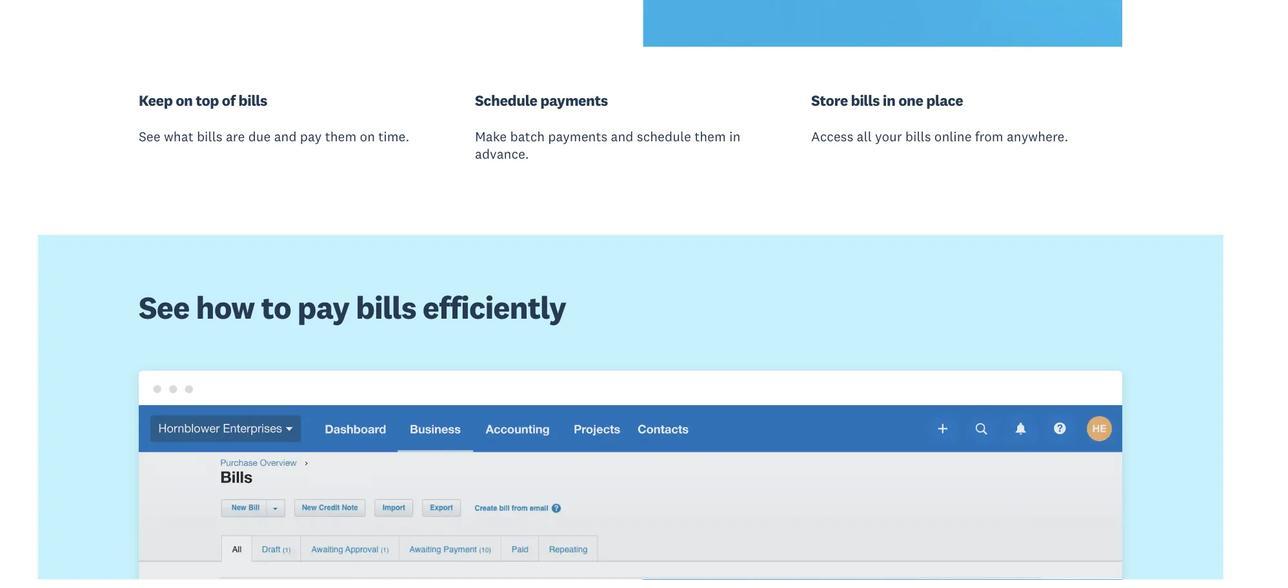 Task type: vqa. For each thing, say whether or not it's contained in the screenshot.
"to"
yes



Task type: locate. For each thing, give the bounding box(es) containing it.
1 horizontal spatial them
[[695, 128, 726, 145]]

1 horizontal spatial and
[[611, 128, 634, 145]]

schedule
[[475, 91, 537, 110]]

2 them from the left
[[695, 128, 726, 145]]

0 horizontal spatial them
[[325, 128, 356, 145]]

payments right batch
[[548, 128, 608, 145]]

1 horizontal spatial in
[[883, 91, 896, 110]]

pay right due
[[300, 128, 322, 145]]

on left time.
[[360, 128, 375, 145]]

1 vertical spatial pay
[[297, 288, 349, 327]]

online
[[935, 128, 972, 145]]

bills
[[239, 91, 267, 110], [851, 91, 880, 110], [197, 128, 222, 145], [905, 128, 931, 145], [356, 288, 416, 327]]

on left top
[[176, 91, 193, 110]]

efficiently
[[423, 288, 566, 327]]

and
[[274, 128, 297, 145], [611, 128, 634, 145]]

see left what
[[139, 128, 161, 145]]

2 and from the left
[[611, 128, 634, 145]]

0 vertical spatial on
[[176, 91, 193, 110]]

1 horizontal spatial on
[[360, 128, 375, 145]]

see what bills are due and pay them on time.
[[139, 128, 409, 145]]

in inside make batch payments and schedule them in advance.
[[729, 128, 741, 145]]

schedule
[[637, 128, 691, 145]]

see for see how to pay bills efficiently
[[139, 288, 189, 327]]

anywhere.
[[1007, 128, 1069, 145]]

them
[[325, 128, 356, 145], [695, 128, 726, 145]]

payments
[[540, 91, 608, 110], [548, 128, 608, 145]]

0 horizontal spatial on
[[176, 91, 193, 110]]

make batch payments and schedule them in advance.
[[475, 128, 741, 162]]

1 and from the left
[[274, 128, 297, 145]]

see for see what bills are due and pay them on time.
[[139, 128, 161, 145]]

on
[[176, 91, 193, 110], [360, 128, 375, 145]]

0 vertical spatial pay
[[300, 128, 322, 145]]

your
[[875, 128, 902, 145]]

from
[[975, 128, 1004, 145]]

0 vertical spatial in
[[883, 91, 896, 110]]

them inside make batch payments and schedule them in advance.
[[695, 128, 726, 145]]

pay
[[300, 128, 322, 145], [297, 288, 349, 327]]

1 vertical spatial see
[[139, 288, 189, 327]]

make
[[475, 128, 507, 145]]

and left schedule
[[611, 128, 634, 145]]

them left time.
[[325, 128, 356, 145]]

how
[[196, 288, 255, 327]]

in
[[883, 91, 896, 110], [729, 128, 741, 145]]

and right due
[[274, 128, 297, 145]]

2 see from the top
[[139, 288, 189, 327]]

0 horizontal spatial and
[[274, 128, 297, 145]]

payments up make batch payments and schedule them in advance.
[[540, 91, 608, 110]]

them right schedule
[[695, 128, 726, 145]]

batch
[[510, 128, 545, 145]]

1 vertical spatial payments
[[548, 128, 608, 145]]

schedule payments
[[475, 91, 608, 110]]

see left how
[[139, 288, 189, 327]]

1 vertical spatial in
[[729, 128, 741, 145]]

0 horizontal spatial in
[[729, 128, 741, 145]]

see
[[139, 128, 161, 145], [139, 288, 189, 327]]

pay right to
[[297, 288, 349, 327]]

store bills in one place
[[811, 91, 963, 110]]

due
[[248, 128, 271, 145]]

one
[[899, 91, 923, 110]]

access
[[811, 128, 854, 145]]

0 vertical spatial see
[[139, 128, 161, 145]]

1 see from the top
[[139, 128, 161, 145]]

what
[[164, 128, 193, 145]]



Task type: describe. For each thing, give the bounding box(es) containing it.
keep
[[139, 91, 173, 110]]

all
[[857, 128, 872, 145]]

of
[[222, 91, 235, 110]]

are
[[226, 128, 245, 145]]

keep on top of bills
[[139, 91, 267, 110]]

1 vertical spatial on
[[360, 128, 375, 145]]

top
[[196, 91, 219, 110]]

0 vertical spatial payments
[[540, 91, 608, 110]]

a small stack of unopened envelopes containing bills. image
[[643, 0, 1123, 47]]

to
[[261, 288, 291, 327]]

and inside make batch payments and schedule them in advance.
[[611, 128, 634, 145]]

access all your bills online from anywhere.
[[811, 128, 1069, 145]]

store
[[811, 91, 848, 110]]

place
[[926, 91, 963, 110]]

payments inside make batch payments and schedule them in advance.
[[548, 128, 608, 145]]

see how to pay bills efficiently
[[139, 288, 566, 327]]

1 them from the left
[[325, 128, 356, 145]]

time.
[[378, 128, 409, 145]]

advance.
[[475, 145, 529, 162]]



